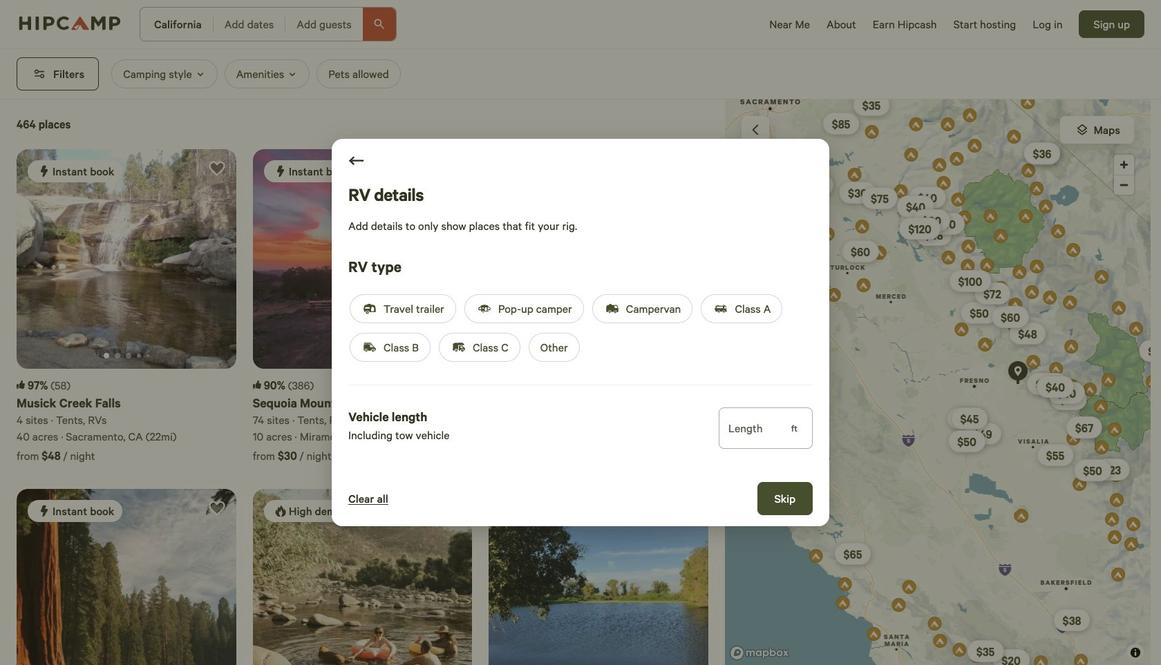 Task type: describe. For each thing, give the bounding box(es) containing it.
toggle attribution image
[[1132, 646, 1140, 661]]

zoom out image
[[1114, 176, 1134, 195]]

zoom in image
[[1114, 155, 1134, 175]]



Task type: vqa. For each thing, say whether or not it's contained in the screenshot.
Map region
yes



Task type: locate. For each thing, give the bounding box(es) containing it.
current image image
[[104, 353, 109, 359], [115, 353, 120, 359], [126, 353, 131, 359], [351, 353, 356, 359], [576, 353, 581, 359], [137, 354, 141, 358], [146, 354, 149, 357]]

map region
[[725, 100, 1151, 666]]

Length number field
[[729, 427, 791, 444]]

map marker element
[[1009, 362, 1028, 384]]



